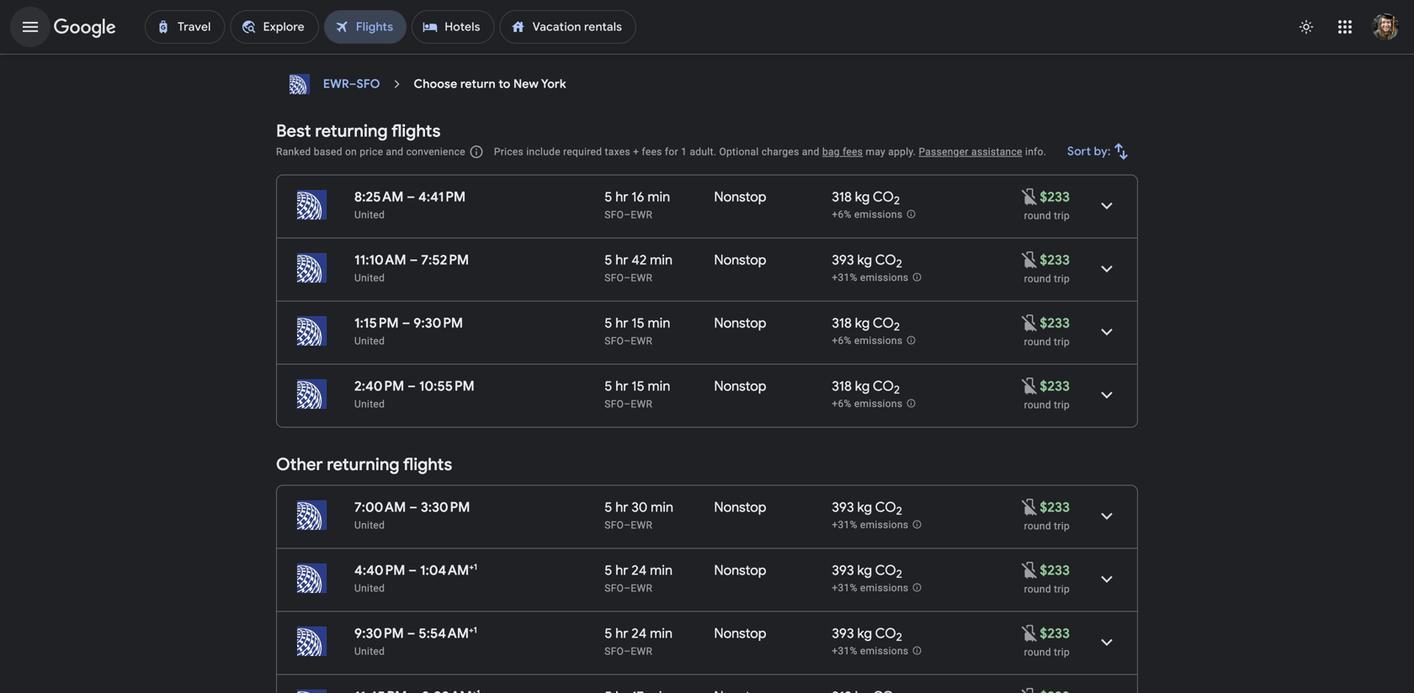 Task type: describe. For each thing, give the bounding box(es) containing it.
this price for this flight doesn't include overhead bin access. if you need a carry-on bag, use the bags filter to update prices. image for 5 hr 15 min
[[1020, 376, 1040, 396]]

16
[[632, 189, 644, 206]]

sfo for 4:41 pm
[[605, 209, 624, 221]]

adult.
[[690, 146, 717, 158]]

all
[[308, 5, 322, 20]]

leaves san francisco international airport at 7:00 am on wednesday, january 24 and arrives at newark liberty international airport at 3:30 pm on wednesday, january 24. element
[[354, 499, 470, 516]]

main content containing best returning flights
[[276, 67, 1138, 694]]

emissions for 3:30 pm
[[860, 520, 909, 531]]

+31% emissions for 7:52 pm
[[832, 272, 909, 284]]

trip for 3:30 pm
[[1054, 521, 1070, 532]]

charges
[[762, 146, 799, 158]]

3 233 us dollars text field from the top
[[1040, 689, 1070, 694]]

7:52 pm
[[421, 252, 469, 269]]

other returning flights
[[276, 454, 452, 476]]

hr for 4:41 pm
[[616, 189, 628, 206]]

york
[[541, 77, 566, 92]]

Departure time: 11:10 AM. text field
[[354, 252, 406, 269]]

total duration 5 hr 24 min. element for 5:54 am
[[605, 625, 714, 645]]

6 nonstop from the top
[[714, 562, 766, 580]]

8 nonstop flight. element from the top
[[714, 689, 766, 694]]

best
[[276, 120, 311, 142]]

6 hr from the top
[[616, 562, 628, 580]]

required
[[563, 146, 602, 158]]

co for 10:55 pm
[[873, 378, 894, 395]]

$233 for 4:41 pm
[[1040, 189, 1070, 206]]

this price for this flight doesn't include overhead bin access. if you need a carry-on bag, use the bags filter to update prices. image for 393
[[1020, 560, 1040, 581]]

$233 for 3:30 pm
[[1040, 499, 1070, 516]]

co for 3:30 pm
[[875, 499, 896, 516]]

6 $233 from the top
[[1040, 562, 1070, 580]]

apply.
[[888, 146, 916, 158]]

nonstop for 10:55 pm
[[714, 378, 766, 395]]

nonstop for 3:30 pm
[[714, 499, 766, 516]]

2 for 4:41 pm
[[894, 194, 900, 208]]

new
[[514, 77, 539, 92]]

trip for 7:52 pm
[[1054, 273, 1070, 285]]

united for 8:25 am
[[354, 209, 385, 221]]

round for 9:30 pm
[[1024, 336, 1051, 348]]

sort by:
[[1068, 144, 1111, 159]]

$233 for 9:30 pm
[[1040, 315, 1070, 332]]

optional
[[719, 146, 759, 158]]

kg for 3:30 pm
[[857, 499, 872, 516]]

2 for 9:30 pm
[[894, 320, 900, 334]]

7 round from the top
[[1024, 647, 1051, 659]]

5 hr 15 min sfo – ewr for 10:55 pm
[[605, 378, 670, 410]]

+31% emissions for 1:04 am
[[832, 583, 909, 594]]

4:41 pm
[[418, 189, 466, 206]]

Arrival time: 1:04 AM on  Thursday, January 25. text field
[[420, 562, 477, 580]]

24 for 1:04 am
[[632, 562, 647, 580]]

none search field containing all filters
[[276, 0, 1138, 54]]

2 and from the left
[[802, 146, 820, 158]]

318 for 4:41 pm
[[832, 189, 852, 206]]

233 us dollars text field for 393
[[1040, 499, 1070, 516]]

7 nonstop from the top
[[714, 625, 766, 643]]

1 fees from the left
[[642, 146, 662, 158]]

8:25 am
[[354, 189, 404, 206]]

sfo for 3:30 pm
[[605, 520, 624, 532]]

4:40 pm
[[354, 562, 405, 580]]

total duration 5 hr 30 min. element
[[605, 499, 714, 519]]

nonstop for 9:30 pm
[[714, 315, 766, 332]]

1:15 pm
[[354, 315, 399, 332]]

Departure time: 7:00 AM. text field
[[354, 499, 406, 516]]

5 hr 15 min sfo – ewr for 9:30 pm
[[605, 315, 670, 347]]

choose return to new york
[[414, 77, 566, 92]]

sfo for 5:54 am
[[605, 646, 624, 658]]

233 us dollars text field for 393
[[1040, 562, 1070, 580]]

– inside 5 hr 30 min sfo – ewr
[[624, 520, 631, 532]]

1 vertical spatial 9:30 pm
[[354, 625, 404, 643]]

7 united from the top
[[354, 646, 385, 658]]

– inside 8:25 am – 4:41 pm united
[[407, 189, 415, 206]]

change appearance image
[[1286, 7, 1327, 47]]

total duration 5 hr 16 min. element
[[605, 189, 714, 208]]

kg for 7:52 pm
[[857, 252, 872, 269]]

sort
[[1068, 144, 1091, 159]]

all filters
[[308, 5, 357, 20]]

ewr for 4:41 pm
[[631, 209, 653, 221]]

choose
[[414, 77, 457, 92]]

6 5 from the top
[[605, 562, 612, 580]]

total duration 5 hr 17 min. element
[[605, 689, 714, 694]]

by:
[[1094, 144, 1111, 159]]

– inside 1:15 pm – 9:30 pm united
[[402, 315, 410, 332]]

Arrival time: 3:30 PM. text field
[[421, 499, 470, 516]]

based
[[314, 146, 342, 158]]

stops button
[[378, 0, 448, 26]]

for
[[665, 146, 678, 158]]

round trip for 4:41 pm
[[1024, 210, 1070, 222]]

emissions for 9:30 pm
[[854, 335, 903, 347]]

united for 1:15 pm
[[354, 335, 385, 347]]

sort by: button
[[1061, 131, 1138, 172]]

2 for 3:30 pm
[[896, 504, 902, 519]]

1:15 pm – 9:30 pm united
[[354, 315, 463, 347]]

318 kg co 2 for 4:41 pm
[[832, 189, 900, 208]]

this price for this flight doesn't include overhead bin access. if you need a carry-on bag, use the bags filter to update prices. image for 5 hr 30 min
[[1020, 497, 1040, 517]]

kg for 10:55 pm
[[855, 378, 870, 395]]

233 us dollars text field for 318
[[1040, 378, 1070, 395]]

+31% emissions for 3:30 pm
[[832, 520, 909, 531]]

price
[[625, 5, 653, 20]]

nonstop flight. element for 3:30 pm
[[714, 499, 766, 519]]

15 for 10:55 pm
[[632, 378, 645, 395]]

leaves san francisco international airport at 11:10 am on wednesday, january 24 and arrives at newark liberty international airport at 7:52 pm on wednesday, january 24. element
[[354, 252, 469, 269]]

flight details. leaves san francisco international airport at 7:00 am on wednesday, january 24 and arrives at newark liberty international airport at 3:30 pm on wednesday, january 24. image
[[1087, 496, 1127, 537]]

may
[[866, 146, 886, 158]]

5 hr 16 min sfo – ewr
[[605, 189, 670, 221]]

learn more about ranking image
[[469, 144, 484, 160]]

233 US dollars text field
[[1040, 252, 1070, 269]]

Departure time: 2:40 PM. text field
[[354, 378, 404, 395]]

6 round trip from the top
[[1024, 584, 1070, 596]]

+6% for 9:30 pm
[[832, 335, 852, 347]]

filters
[[325, 5, 357, 20]]

nonstop flight. element for 4:41 pm
[[714, 189, 766, 208]]

233 us dollars text field for 393
[[1040, 625, 1070, 643]]

393 kg co 2 for 1:04 am
[[832, 562, 902, 582]]

price button
[[615, 0, 682, 26]]

round for 3:30 pm
[[1024, 521, 1051, 532]]

0 vertical spatial 1
[[681, 146, 687, 158]]

min for 3:30 pm
[[651, 499, 673, 516]]

Departure time: 8:25 AM. text field
[[354, 189, 404, 206]]

united for 2:40 pm
[[354, 399, 385, 410]]

total duration 5 hr 15 min. element for 10:55 pm
[[605, 378, 714, 398]]

round trip for 9:30 pm
[[1024, 336, 1070, 348]]

leaves san francisco international airport at 8:25 am on wednesday, january 24 and arrives at newark liberty international airport at 4:41 pm on wednesday, january 24. element
[[354, 189, 466, 206]]

airlines button
[[455, 0, 535, 26]]

11:10 am
[[354, 252, 406, 269]]

233 us dollars text field for 318
[[1040, 315, 1070, 332]]

1 and from the left
[[386, 146, 403, 158]]

1 for 5:54 am
[[474, 625, 477, 636]]

Arrival time: 7:52 PM. text field
[[421, 252, 469, 269]]

united for 11:10 am
[[354, 272, 385, 284]]

flight details. leaves san francisco international airport at 1:15 pm on wednesday, january 24 and arrives at newark liberty international airport at 9:30 pm on wednesday, january 24. image
[[1087, 312, 1127, 352]]

on
[[345, 146, 357, 158]]

+31% for 1:04 am
[[832, 583, 858, 594]]

$233 for 7:52 pm
[[1040, 252, 1070, 269]]

2 this price for this flight doesn't include overhead bin access. if you need a carry-on bag, use the bags filter to update prices. image from the top
[[1020, 313, 1040, 333]]

+6% emissions for 9:30 pm
[[832, 335, 903, 347]]

nonstop flight. element for 5:54 am
[[714, 625, 766, 645]]

2 fees from the left
[[843, 146, 863, 158]]

hr for 9:30 pm
[[616, 315, 628, 332]]

nonstop for 7:52 pm
[[714, 252, 766, 269]]

flight details. leaves san francisco international airport at 8:25 am on wednesday, january 24 and arrives at newark liberty international airport at 4:41 pm on wednesday, january 24. image
[[1087, 186, 1127, 226]]

ewr for 5:54 am
[[631, 646, 653, 658]]

8:25 am – 4:41 pm united
[[354, 189, 466, 221]]

ewr for 10:55 pm
[[631, 399, 653, 410]]

other
[[276, 454, 323, 476]]



Task type: locate. For each thing, give the bounding box(es) containing it.
trip for 10:55 pm
[[1054, 399, 1070, 411]]

co
[[873, 189, 894, 206], [875, 252, 896, 269], [873, 315, 894, 332], [873, 378, 894, 395], [875, 499, 896, 516], [875, 562, 896, 580], [875, 625, 896, 643]]

$233 left flight details. leaves san francisco international airport at 2:40 pm on wednesday, january 24 and arrives at newark liberty international airport at 10:55 pm on wednesday, january 24. icon in the right bottom of the page
[[1040, 378, 1070, 395]]

– inside 2:40 pm – 10:55 pm united
[[408, 378, 416, 395]]

4 393 kg co 2 from the top
[[832, 625, 902, 645]]

3 $233 from the top
[[1040, 315, 1070, 332]]

round trip for 3:30 pm
[[1024, 521, 1070, 532]]

1 vertical spatial +6%
[[832, 335, 852, 347]]

Arrival time: 5:54 AM on  Thursday, January 25. text field
[[419, 625, 477, 643]]

+6%
[[832, 209, 852, 221], [832, 335, 852, 347], [832, 398, 852, 410]]

price
[[360, 146, 383, 158]]

0 vertical spatial 318
[[832, 189, 852, 206]]

0 vertical spatial +6%
[[832, 209, 852, 221]]

round
[[1024, 210, 1051, 222], [1024, 273, 1051, 285], [1024, 336, 1051, 348], [1024, 399, 1051, 411], [1024, 521, 1051, 532], [1024, 584, 1051, 596], [1024, 647, 1051, 659]]

7 nonstop flight. element from the top
[[714, 625, 766, 645]]

2 24 from the top
[[632, 625, 647, 643]]

2 total duration 5 hr 24 min. element from the top
[[605, 625, 714, 645]]

233 us dollars text field left flight details. leaves san francisco international airport at 9:30 pm on wednesday, january 24 and arrives at newark liberty international airport at 5:54 am on thursday, january 25. image
[[1040, 625, 1070, 643]]

fees left the for
[[642, 146, 662, 158]]

total duration 5 hr 24 min. element up total duration 5 hr 17 min. element
[[605, 625, 714, 645]]

$233 left flight details. leaves san francisco international airport at 1:15 pm on wednesday, january 24 and arrives at newark liberty international airport at 9:30 pm on wednesday, january 24. icon
[[1040, 315, 1070, 332]]

5 nonstop from the top
[[714, 499, 766, 516]]

airlines
[[465, 5, 507, 20]]

393 for 5:54 am
[[832, 625, 854, 643]]

2 round from the top
[[1024, 273, 1051, 285]]

2 nonstop flight. element from the top
[[714, 252, 766, 271]]

2 vertical spatial 233 us dollars text field
[[1040, 689, 1070, 694]]

min inside "5 hr 42 min sfo – ewr"
[[650, 252, 673, 269]]

– inside "5 hr 42 min sfo – ewr"
[[624, 272, 631, 284]]

15 for 9:30 pm
[[632, 315, 645, 332]]

and
[[386, 146, 403, 158], [802, 146, 820, 158]]

min for 4:41 pm
[[648, 189, 670, 206]]

flights
[[391, 120, 441, 142], [403, 454, 452, 476]]

3 hr from the top
[[616, 315, 628, 332]]

2 vertical spatial +6%
[[832, 398, 852, 410]]

round left flight details. leaves san francisco international airport at 1:15 pm on wednesday, january 24 and arrives at newark liberty international airport at 9:30 pm on wednesday, january 24. icon
[[1024, 336, 1051, 348]]

sfo for 10:55 pm
[[605, 399, 624, 410]]

united for 7:00 am
[[354, 520, 385, 532]]

24 for 5:54 am
[[632, 625, 647, 643]]

trip down $233 text field
[[1054, 273, 1070, 285]]

+31%
[[832, 272, 858, 284], [832, 520, 858, 531], [832, 583, 858, 594], [832, 646, 858, 658]]

round trip for 10:55 pm
[[1024, 399, 1070, 411]]

0 vertical spatial total duration 5 hr 15 min. element
[[605, 315, 714, 335]]

fees right bag
[[843, 146, 863, 158]]

kg for 4:41 pm
[[855, 189, 870, 206]]

5 hr 30 min sfo – ewr
[[605, 499, 673, 532]]

7 round trip from the top
[[1024, 647, 1070, 659]]

5 inside "5 hr 42 min sfo – ewr"
[[605, 252, 612, 269]]

393 kg co 2 for 3:30 pm
[[832, 499, 902, 519]]

trip left flight details. leaves san francisco international airport at 1:15 pm on wednesday, january 24 and arrives at newark liberty international airport at 9:30 pm on wednesday, january 24. icon
[[1054, 336, 1070, 348]]

this price for this flight doesn't include overhead bin access. if you need a carry-on bag, use the bags filter to update prices. image down assistance
[[1020, 187, 1040, 207]]

2 united from the top
[[354, 272, 385, 284]]

leaves san francisco international airport at 4:40 pm on wednesday, january 24 and arrives at newark liberty international airport at 1:04 am on thursday, january 25. element
[[354, 562, 477, 580]]

and left bag
[[802, 146, 820, 158]]

1 vertical spatial 233 us dollars text field
[[1040, 625, 1070, 643]]

4 5 from the top
[[605, 378, 612, 395]]

7 hr from the top
[[616, 625, 628, 643]]

318 for 9:30 pm
[[832, 315, 852, 332]]

nonstop flight. element for 7:52 pm
[[714, 252, 766, 271]]

5 hr 24 min sfo – ewr for 1:04 am
[[605, 562, 673, 595]]

+ right taxes
[[633, 146, 639, 158]]

min
[[648, 189, 670, 206], [650, 252, 673, 269], [648, 315, 670, 332], [648, 378, 670, 395], [651, 499, 673, 516], [650, 562, 673, 580], [650, 625, 673, 643]]

5 inside the 5 hr 16 min sfo – ewr
[[605, 189, 612, 206]]

1 horizontal spatial and
[[802, 146, 820, 158]]

4 nonstop flight. element from the top
[[714, 378, 766, 398]]

$233 left flight details. leaves san francisco international airport at 7:00 am on wednesday, january 24 and arrives at newark liberty international airport at 3:30 pm on wednesday, january 24. icon
[[1040, 499, 1070, 516]]

1 +6% from the top
[[832, 209, 852, 221]]

total duration 5 hr 24 min. element down 5 hr 30 min sfo – ewr
[[605, 562, 714, 582]]

2 +6% emissions from the top
[[832, 335, 903, 347]]

hr for 10:55 pm
[[616, 378, 628, 395]]

2 318 kg co 2 from the top
[[832, 315, 900, 334]]

$233 for 10:55 pm
[[1040, 378, 1070, 395]]

5 for 3:30 pm
[[605, 499, 612, 516]]

this price for this flight doesn't include overhead bin access. if you need a carry-on bag, use the bags filter to update prices. image for 5 hr 24 min
[[1020, 624, 1040, 644]]

None search field
[[276, 0, 1138, 54]]

1:04 am
[[420, 562, 469, 580]]

+ inside 9:30 pm – 5:54 am + 1
[[469, 625, 474, 636]]

2 393 from the top
[[832, 499, 854, 516]]

ewr for 9:30 pm
[[631, 335, 653, 347]]

this price for this flight doesn't include overhead bin access. if you need a carry-on bag, use the bags filter to update prices. image down $233 text field
[[1020, 313, 1040, 333]]

$233 left flight details. leaves san francisco international airport at 9:30 pm on wednesday, january 24 and arrives at newark liberty international airport at 5:54 am on thursday, january 25. image
[[1040, 625, 1070, 643]]

hr inside 5 hr 30 min sfo – ewr
[[616, 499, 628, 516]]

1 5 hr 15 min sfo – ewr from the top
[[605, 315, 670, 347]]

Arrival time: 4:41 PM. text field
[[418, 189, 466, 206]]

0 horizontal spatial and
[[386, 146, 403, 158]]

318 kg co 2 for 9:30 pm
[[832, 315, 900, 334]]

round trip left flight details. leaves san francisco international airport at 9:30 pm on wednesday, january 24 and arrives at newark liberty international airport at 5:54 am on thursday, january 25. image
[[1024, 647, 1070, 659]]

this price for this flight doesn't include overhead bin access. if you need a carry-on bag, use the bags filter to update prices. image for 318
[[1020, 250, 1040, 270]]

ewr for 1:04 am
[[631, 583, 653, 595]]

and right price
[[386, 146, 403, 158]]

round trip for 7:52 pm
[[1024, 273, 1070, 285]]

3 +6% from the top
[[832, 398, 852, 410]]

trip
[[1054, 210, 1070, 222], [1054, 273, 1070, 285], [1054, 336, 1070, 348], [1054, 399, 1070, 411], [1054, 521, 1070, 532], [1054, 584, 1070, 596], [1054, 647, 1070, 659]]

1 233 us dollars text field from the top
[[1040, 315, 1070, 332]]

sfo inside 5 hr 30 min sfo – ewr
[[605, 520, 624, 532]]

returning up on
[[315, 120, 388, 142]]

united inside 1:15 pm – 9:30 pm united
[[354, 335, 385, 347]]

0 vertical spatial 5 hr 15 min sfo – ewr
[[605, 315, 670, 347]]

0 horizontal spatial fees
[[642, 146, 662, 158]]

5 for 7:52 pm
[[605, 252, 612, 269]]

+6% emissions for 10:55 pm
[[832, 398, 903, 410]]

round trip left flight details. leaves san francisco international airport at 1:15 pm on wednesday, january 24 and arrives at newark liberty international airport at 9:30 pm on wednesday, january 24. icon
[[1024, 336, 1070, 348]]

9:30 pm down "11:10 am – 7:52 pm united" at the left top
[[414, 315, 463, 332]]

6 round from the top
[[1024, 584, 1051, 596]]

0 vertical spatial +6% emissions
[[832, 209, 903, 221]]

+6% for 10:55 pm
[[832, 398, 852, 410]]

leaves san francisco international airport at 9:30 pm on wednesday, january 24 and arrives at newark liberty international airport at 5:54 am on thursday, january 25. element
[[354, 625, 477, 643]]

3 5 from the top
[[605, 315, 612, 332]]

7 $233 from the top
[[1040, 625, 1070, 643]]

returning
[[315, 120, 388, 142], [327, 454, 400, 476]]

2 trip from the top
[[1054, 273, 1070, 285]]

2 vertical spatial 318
[[832, 378, 852, 395]]

393 kg co 2 for 5:54 am
[[832, 625, 902, 645]]

4 trip from the top
[[1054, 399, 1070, 411]]

1 right the 5:54 am
[[474, 625, 477, 636]]

ranked
[[276, 146, 311, 158]]

1 right 1:04 am
[[474, 562, 477, 573]]

2 233 us dollars text field from the top
[[1040, 625, 1070, 643]]

0 vertical spatial 5 hr 24 min sfo – ewr
[[605, 562, 673, 595]]

1 5 from the top
[[605, 189, 612, 206]]

2 vertical spatial +
[[469, 625, 474, 636]]

prices include required taxes + fees for 1 adult. optional charges and bag fees may apply. passenger assistance
[[494, 146, 1023, 158]]

233 US dollars text field
[[1040, 378, 1070, 395], [1040, 562, 1070, 580]]

nonstop for 4:41 pm
[[714, 189, 766, 206]]

round for 7:52 pm
[[1024, 273, 1051, 285]]

united down departure time: 11:10 am. text box
[[354, 272, 385, 284]]

1 for 1:04 am
[[474, 562, 477, 573]]

1 vertical spatial total duration 5 hr 15 min. element
[[605, 378, 714, 398]]

total duration 5 hr 15 min. element
[[605, 315, 714, 335], [605, 378, 714, 398]]

393
[[832, 252, 854, 269], [832, 499, 854, 516], [832, 562, 854, 580], [832, 625, 854, 643]]

5 hr 24 min sfo – ewr for 5:54 am
[[605, 625, 673, 658]]

1 vertical spatial flights
[[403, 454, 452, 476]]

3 393 from the top
[[832, 562, 854, 580]]

ewr inside "5 hr 42 min sfo – ewr"
[[631, 272, 653, 284]]

nonstop flight. element for 9:30 pm
[[714, 315, 766, 335]]

1 393 from the top
[[832, 252, 854, 269]]

this price for this flight doesn't include overhead bin access. if you need a carry-on bag, use the bags filter to update prices. image left flight details. leaves san francisco international airport at 4:40 pm on wednesday, january 24 and arrives at newark liberty international airport at 1:04 am on thursday, january 25. icon
[[1020, 560, 1040, 581]]

1 +6% emissions from the top
[[832, 209, 903, 221]]

to
[[499, 77, 511, 92]]

Departure time: 9:30 PM. text field
[[354, 625, 404, 643]]

3:30 pm
[[421, 499, 470, 516]]

min inside 5 hr 30 min sfo – ewr
[[651, 499, 673, 516]]

flight details. leaves san francisco international airport at 4:40 pm on wednesday, january 24 and arrives at newark liberty international airport at 1:04 am on thursday, january 25. image
[[1087, 559, 1127, 600]]

2 318 from the top
[[832, 315, 852, 332]]

leaves san francisco international airport at 11:45 pm on wednesday, january 24 and arrives at newark liberty international airport at 8:02 am on thursday, january 25. element
[[354, 689, 480, 694]]

11:10 am – 7:52 pm united
[[354, 252, 469, 284]]

this price for this flight doesn't include overhead bin access. if you need a carry-on bag, use the bags filter to update prices. image left the flight details. leaves san francisco international airport at 11:10 am on wednesday, january 24 and arrives at newark liberty international airport at 7:52 pm on wednesday, january 24. image
[[1020, 250, 1040, 270]]

1 vertical spatial returning
[[327, 454, 400, 476]]

1 24 from the top
[[632, 562, 647, 580]]

round for 10:55 pm
[[1024, 399, 1051, 411]]

united inside 2:40 pm – 10:55 pm united
[[354, 399, 385, 410]]

2
[[894, 194, 900, 208], [896, 257, 902, 271], [894, 320, 900, 334], [894, 383, 900, 397], [896, 504, 902, 519], [896, 568, 902, 582], [896, 631, 902, 645]]

2 $233 from the top
[[1040, 252, 1070, 269]]

Arrival time: 10:55 PM. text field
[[419, 378, 475, 395]]

total duration 5 hr 24 min. element
[[605, 562, 714, 582], [605, 625, 714, 645]]

round left flight details. leaves san francisco international airport at 2:40 pm on wednesday, january 24 and arrives at newark liberty international airport at 10:55 pm on wednesday, january 24. icon in the right bottom of the page
[[1024, 399, 1051, 411]]

2 total duration 5 hr 15 min. element from the top
[[605, 378, 714, 398]]

hr inside the 5 hr 16 min sfo – ewr
[[616, 189, 628, 206]]

9:30 pm inside 1:15 pm – 9:30 pm united
[[414, 315, 463, 332]]

2 15 from the top
[[632, 378, 645, 395]]

$233 down 'sort'
[[1040, 189, 1070, 206]]

6 trip from the top
[[1054, 584, 1070, 596]]

trip up $233 text field
[[1054, 210, 1070, 222]]

0 horizontal spatial 9:30 pm
[[354, 625, 404, 643]]

hr inside "5 hr 42 min sfo – ewr"
[[616, 252, 628, 269]]

318 kg co 2 for 10:55 pm
[[832, 378, 900, 397]]

0 vertical spatial +
[[633, 146, 639, 158]]

1 15 from the top
[[632, 315, 645, 332]]

2 +31% emissions from the top
[[832, 520, 909, 531]]

this price for this flight doesn't include overhead bin access. if you need a carry-on bag, use the bags filter to update prices. image
[[1020, 187, 1040, 207], [1020, 376, 1040, 396], [1020, 497, 1040, 517], [1020, 624, 1040, 644]]

nonstop flight. element
[[714, 189, 766, 208], [714, 252, 766, 271], [714, 315, 766, 335], [714, 378, 766, 398], [714, 499, 766, 519], [714, 562, 766, 582], [714, 625, 766, 645], [714, 689, 766, 694]]

this price for this flight doesn't include overhead bin access. if you need a carry-on bag, use the bags filter to update prices. image left flight details. leaves san francisco international airport at 2:40 pm on wednesday, january 24 and arrives at newark liberty international airport at 10:55 pm on wednesday, january 24. icon in the right bottom of the page
[[1020, 376, 1040, 396]]

1 vertical spatial 318
[[832, 315, 852, 332]]

main menu image
[[20, 17, 40, 37]]

sfo inside the 5 hr 16 min sfo – ewr
[[605, 209, 624, 221]]

$233
[[1040, 189, 1070, 206], [1040, 252, 1070, 269], [1040, 315, 1070, 332], [1040, 378, 1070, 395], [1040, 499, 1070, 516], [1040, 562, 1070, 580], [1040, 625, 1070, 643]]

5 hr 24 min sfo – ewr
[[605, 562, 673, 595], [605, 625, 673, 658]]

hr for 7:52 pm
[[616, 252, 628, 269]]

total duration 5 hr 15 min. element for 9:30 pm
[[605, 315, 714, 335]]

318 kg co 2
[[832, 189, 900, 208], [832, 315, 900, 334], [832, 378, 900, 397]]

9:30 pm – 5:54 am + 1
[[354, 625, 477, 643]]

–
[[349, 77, 357, 92], [407, 189, 415, 206], [624, 209, 631, 221], [410, 252, 418, 269], [624, 272, 631, 284], [402, 315, 410, 332], [624, 335, 631, 347], [408, 378, 416, 395], [624, 399, 631, 410], [409, 499, 418, 516], [624, 520, 631, 532], [408, 562, 417, 580], [624, 583, 631, 595], [407, 625, 415, 643], [624, 646, 631, 658]]

round left flight details. leaves san francisco international airport at 4:40 pm on wednesday, january 24 and arrives at newark liberty international airport at 1:04 am on thursday, january 25. icon
[[1024, 584, 1051, 596]]

sfo for 7:52 pm
[[605, 272, 624, 284]]

nonstop flight. element for 1:04 am
[[714, 562, 766, 582]]

1 vertical spatial this price for this flight doesn't include overhead bin access. if you need a carry-on bag, use the bags filter to update prices. image
[[1020, 313, 1040, 333]]

0 vertical spatial this price for this flight doesn't include overhead bin access. if you need a carry-on bag, use the bags filter to update prices. image
[[1020, 250, 1040, 270]]

4 nonstop from the top
[[714, 378, 766, 395]]

6 nonstop flight. element from the top
[[714, 562, 766, 582]]

sfo inside "5 hr 42 min sfo – ewr"
[[605, 272, 624, 284]]

1 round from the top
[[1024, 210, 1051, 222]]

2 vertical spatial 318 kg co 2
[[832, 378, 900, 397]]

2 hr from the top
[[616, 252, 628, 269]]

passenger
[[919, 146, 969, 158]]

2 round trip from the top
[[1024, 273, 1070, 285]]

2 nonstop from the top
[[714, 252, 766, 269]]

1 vertical spatial total duration 5 hr 24 min. element
[[605, 625, 714, 645]]

0 vertical spatial 24
[[632, 562, 647, 580]]

1 5 hr 24 min sfo – ewr from the top
[[605, 562, 673, 595]]

4 round from the top
[[1024, 399, 1051, 411]]

393 for 7:52 pm
[[832, 252, 854, 269]]

2:40 pm
[[354, 378, 404, 395]]

1 nonstop from the top
[[714, 189, 766, 206]]

0 vertical spatial 233 us dollars text field
[[1040, 378, 1070, 395]]

+
[[633, 146, 639, 158], [469, 562, 474, 573], [469, 625, 474, 636]]

2 +31% from the top
[[832, 520, 858, 531]]

0 vertical spatial 15
[[632, 315, 645, 332]]

round trip left flight details. leaves san francisco international airport at 4:40 pm on wednesday, january 24 and arrives at newark liberty international airport at 1:04 am on thursday, january 25. icon
[[1024, 584, 1070, 596]]

round left flight details. leaves san francisco international airport at 7:00 am on wednesday, january 24 and arrives at newark liberty international airport at 3:30 pm on wednesday, january 24. icon
[[1024, 521, 1051, 532]]

+ down arrival time: 1:04 am on  thursday, january 25. 'text box'
[[469, 625, 474, 636]]

5:54 am
[[419, 625, 469, 643]]

15
[[632, 315, 645, 332], [632, 378, 645, 395]]

passenger assistance button
[[919, 146, 1023, 158]]

min inside the 5 hr 16 min sfo – ewr
[[648, 189, 670, 206]]

ewr inside 5 hr 30 min sfo – ewr
[[631, 520, 653, 532]]

co for 9:30 pm
[[873, 315, 894, 332]]

3 318 from the top
[[832, 378, 852, 395]]

3 +31% emissions from the top
[[832, 583, 909, 594]]

7:00 am – 3:30 pm united
[[354, 499, 470, 532]]

min for 9:30 pm
[[648, 315, 670, 332]]

2 vertical spatial +6% emissions
[[832, 398, 903, 410]]

flight details. leaves san francisco international airport at 11:10 am on wednesday, january 24 and arrives at newark liberty international airport at 7:52 pm on wednesday, january 24. image
[[1087, 249, 1127, 289]]

1
[[681, 146, 687, 158], [474, 562, 477, 573], [474, 625, 477, 636]]

6 united from the top
[[354, 583, 385, 595]]

$233 left the flight details. leaves san francisco international airport at 11:10 am on wednesday, january 24 and arrives at newark liberty international airport at 7:52 pm on wednesday, january 24. image
[[1040, 252, 1070, 269]]

7 5 from the top
[[605, 625, 612, 643]]

2 vertical spatial 1
[[474, 625, 477, 636]]

2:40 pm – 10:55 pm united
[[354, 378, 475, 410]]

sfo for 1:04 am
[[605, 583, 624, 595]]

5 for 10:55 pm
[[605, 378, 612, 395]]

this price for this flight doesn't include overhead bin access. if you need a carry-on bag, use the bags filter to update prices. image left flight details. leaves san francisco international airport at 9:30 pm on wednesday, january 24 and arrives at newark liberty international airport at 5:54 am on thursday, january 25. image
[[1020, 624, 1040, 644]]

united inside "11:10 am – 7:52 pm united"
[[354, 272, 385, 284]]

united down the 4:40 pm text field
[[354, 583, 385, 595]]

ewr inside the 5 hr 16 min sfo – ewr
[[631, 209, 653, 221]]

1 vertical spatial +
[[469, 562, 474, 573]]

2 5 hr 15 min sfo – ewr from the top
[[605, 378, 670, 410]]

sfo for 9:30 pm
[[605, 335, 624, 347]]

5 hr 24 min sfo – ewr down 5 hr 30 min sfo – ewr
[[605, 562, 673, 595]]

leaves san francisco international airport at 2:40 pm on wednesday, january 24 and arrives at newark liberty international airport at 10:55 pm on wednesday, january 24. element
[[354, 378, 475, 395]]

+31% emissions for 5:54 am
[[832, 646, 909, 658]]

1 $233 from the top
[[1040, 189, 1070, 206]]

1 total duration 5 hr 24 min. element from the top
[[605, 562, 714, 582]]

9:30 pm
[[414, 315, 463, 332], [354, 625, 404, 643]]

318
[[832, 189, 852, 206], [832, 315, 852, 332], [832, 378, 852, 395]]

1 total duration 5 hr 15 min. element from the top
[[605, 315, 714, 335]]

returning up "departure time: 7:00 am." text field
[[327, 454, 400, 476]]

kg for 9:30 pm
[[855, 315, 870, 332]]

0 vertical spatial 233 us dollars text field
[[1040, 189, 1070, 206]]

1 this price for this flight doesn't include overhead bin access. if you need a carry-on bag, use the bags filter to update prices. image from the top
[[1020, 187, 1040, 207]]

trip left flight details. leaves san francisco international airport at 2:40 pm on wednesday, january 24 and arrives at newark liberty international airport at 10:55 pm on wednesday, january 24. icon in the right bottom of the page
[[1054, 399, 1070, 411]]

kg
[[855, 189, 870, 206], [857, 252, 872, 269], [855, 315, 870, 332], [855, 378, 870, 395], [857, 499, 872, 516], [857, 562, 872, 580], [857, 625, 872, 643]]

2 for 7:52 pm
[[896, 257, 902, 271]]

5 inside 5 hr 30 min sfo – ewr
[[605, 499, 612, 516]]

1 right the for
[[681, 146, 687, 158]]

co for 7:52 pm
[[875, 252, 896, 269]]

convenience
[[406, 146, 465, 158]]

– inside "11:10 am – 7:52 pm united"
[[410, 252, 418, 269]]

round for 4:41 pm
[[1024, 210, 1051, 222]]

3 trip from the top
[[1054, 336, 1070, 348]]

1 318 kg co 2 from the top
[[832, 189, 900, 208]]

all filters button
[[276, 0, 371, 26]]

1 inside 9:30 pm – 5:54 am + 1
[[474, 625, 477, 636]]

5 trip from the top
[[1054, 521, 1070, 532]]

2 this price for this flight doesn't include overhead bin access. if you need a carry-on bag, use the bags filter to update prices. image from the top
[[1020, 376, 1040, 396]]

fees
[[642, 146, 662, 158], [843, 146, 863, 158]]

hr for 3:30 pm
[[616, 499, 628, 516]]

round trip left flight details. leaves san francisco international airport at 2:40 pm on wednesday, january 24 and arrives at newark liberty international airport at 10:55 pm on wednesday, january 24. icon in the right bottom of the page
[[1024, 399, 1070, 411]]

233 us dollars text field for 318
[[1040, 189, 1070, 206]]

united
[[354, 209, 385, 221], [354, 272, 385, 284], [354, 335, 385, 347], [354, 399, 385, 410], [354, 520, 385, 532], [354, 583, 385, 595], [354, 646, 385, 658]]

4 hr from the top
[[616, 378, 628, 395]]

best returning flights
[[276, 120, 441, 142]]

1 vertical spatial 1
[[474, 562, 477, 573]]

this price for this flight doesn't include overhead bin access. if you need a carry-on bag, use the bags filter to update prices. image
[[1020, 250, 1040, 270], [1020, 313, 1040, 333], [1020, 560, 1040, 581]]

Departure time: 4:40 PM. text field
[[354, 562, 405, 580]]

include
[[526, 146, 561, 158]]

Departure time: 11:45 PM. text field
[[354, 689, 407, 694]]

24 down 5 hr 30 min sfo – ewr
[[632, 562, 647, 580]]

2 vertical spatial this price for this flight doesn't include overhead bin access. if you need a carry-on bag, use the bags filter to update prices. image
[[1020, 560, 1040, 581]]

7 trip from the top
[[1054, 647, 1070, 659]]

7:00 am
[[354, 499, 406, 516]]

leaves san francisco international airport at 1:15 pm on wednesday, january 24 and arrives at newark liberty international airport at 9:30 pm on wednesday, january 24. element
[[354, 315, 463, 332]]

1 round trip from the top
[[1024, 210, 1070, 222]]

3 round trip from the top
[[1024, 336, 1070, 348]]

5 round trip from the top
[[1024, 521, 1070, 532]]

flights up "leaves san francisco international airport at 7:00 am on wednesday, january 24 and arrives at newark liberty international airport at 3:30 pm on wednesday, january 24." "element"
[[403, 454, 452, 476]]

flight details. leaves san francisco international airport at 2:40 pm on wednesday, january 24 and arrives at newark liberty international airport at 10:55 pm on wednesday, january 24. image
[[1087, 375, 1127, 415]]

2 for 10:55 pm
[[894, 383, 900, 397]]

0 vertical spatial 318 kg co 2
[[832, 189, 900, 208]]

bags button
[[542, 0, 608, 26]]

30
[[632, 499, 648, 516]]

5 hr 15 min sfo – ewr
[[605, 315, 670, 347], [605, 378, 670, 410]]

5 $233 from the top
[[1040, 499, 1070, 516]]

trip left flight details. leaves san francisco international airport at 7:00 am on wednesday, january 24 and arrives at newark liberty international airport at 3:30 pm on wednesday, january 24. icon
[[1054, 521, 1070, 532]]

return
[[460, 77, 496, 92]]

+6% emissions for 4:41 pm
[[832, 209, 903, 221]]

round left flight details. leaves san francisco international airport at 9:30 pm on wednesday, january 24 and arrives at newark liberty international airport at 5:54 am on thursday, january 25. image
[[1024, 647, 1051, 659]]

– inside the 7:00 am – 3:30 pm united
[[409, 499, 418, 516]]

this price for this flight doesn't include overhead bin access. if you need a carry-on bag, use the bags filter to update prices. image left flight details. leaves san francisco international airport at 7:00 am on wednesday, january 24 and arrives at newark liberty international airport at 3:30 pm on wednesday, january 24. icon
[[1020, 497, 1040, 517]]

emissions for 7:52 pm
[[860, 272, 909, 284]]

united inside the 7:00 am – 3:30 pm united
[[354, 520, 385, 532]]

united down departure time: 9:30 pm. text box
[[354, 646, 385, 658]]

ewr
[[323, 77, 349, 92], [631, 209, 653, 221], [631, 272, 653, 284], [631, 335, 653, 347], [631, 399, 653, 410], [631, 520, 653, 532], [631, 583, 653, 595], [631, 646, 653, 658]]

min for 7:52 pm
[[650, 252, 673, 269]]

1 hr from the top
[[616, 189, 628, 206]]

2 233 us dollars text field from the top
[[1040, 499, 1070, 516]]

0 vertical spatial 9:30 pm
[[414, 315, 463, 332]]

+31% emissions
[[832, 272, 909, 284], [832, 520, 909, 531], [832, 583, 909, 594], [832, 646, 909, 658]]

trip left flight details. leaves san francisco international airport at 9:30 pm on wednesday, january 24 and arrives at newark liberty international airport at 5:54 am on thursday, january 25. image
[[1054, 647, 1070, 659]]

233 US dollars text field
[[1040, 189, 1070, 206], [1040, 625, 1070, 643]]

24
[[632, 562, 647, 580], [632, 625, 647, 643]]

4 united from the top
[[354, 399, 385, 410]]

trip left flight details. leaves san francisco international airport at 4:40 pm on wednesday, january 24 and arrives at newark liberty international airport at 1:04 am on thursday, january 25. icon
[[1054, 584, 1070, 596]]

1 318 from the top
[[832, 189, 852, 206]]

3 this price for this flight doesn't include overhead bin access. if you need a carry-on bag, use the bags filter to update prices. image from the top
[[1020, 560, 1040, 581]]

$233 left flight details. leaves san francisco international airport at 4:40 pm on wednesday, january 24 and arrives at newark liberty international airport at 1:04 am on thursday, january 25. icon
[[1040, 562, 1070, 580]]

1 233 us dollars text field from the top
[[1040, 189, 1070, 206]]

flight details. leaves san francisco international airport at 9:30 pm on wednesday, january 24 and arrives at newark liberty international airport at 5:54 am on thursday, january 25. image
[[1087, 623, 1127, 663]]

+ inside 4:40 pm – 1:04 am + 1
[[469, 562, 474, 573]]

233 US dollars text field
[[1040, 315, 1070, 332], [1040, 499, 1070, 516], [1040, 689, 1070, 694]]

1 233 us dollars text field from the top
[[1040, 378, 1070, 395]]

0 vertical spatial returning
[[315, 120, 388, 142]]

+6% for 4:41 pm
[[832, 209, 852, 221]]

1 vertical spatial 5 hr 24 min sfo – ewr
[[605, 625, 673, 658]]

bag
[[822, 146, 840, 158]]

4 +31% from the top
[[832, 646, 858, 658]]

24 up total duration 5 hr 17 min. element
[[632, 625, 647, 643]]

10:55 pm
[[419, 378, 475, 395]]

5 hr 24 min sfo – ewr up total duration 5 hr 17 min. element
[[605, 625, 673, 658]]

+ down arrival time: 3:30 pm. text field
[[469, 562, 474, 573]]

ewr for 7:52 pm
[[631, 272, 653, 284]]

round trip down $233 text field
[[1024, 273, 1070, 285]]

flights for other returning flights
[[403, 454, 452, 476]]

+ for 1:04 am
[[469, 562, 474, 573]]

5 united from the top
[[354, 520, 385, 532]]

4:40 pm – 1:04 am + 1
[[354, 562, 477, 580]]

2 5 from the top
[[605, 252, 612, 269]]

1 vertical spatial 233 us dollars text field
[[1040, 562, 1070, 580]]

3 this price for this flight doesn't include overhead bin access. if you need a carry-on bag, use the bags filter to update prices. image from the top
[[1020, 497, 1040, 517]]

returning for best
[[315, 120, 388, 142]]

round down $233 text field
[[1024, 273, 1051, 285]]

sfo
[[357, 77, 380, 92], [605, 209, 624, 221], [605, 272, 624, 284], [605, 335, 624, 347], [605, 399, 624, 410], [605, 520, 624, 532], [605, 583, 624, 595], [605, 646, 624, 658]]

flights up convenience
[[391, 120, 441, 142]]

0 vertical spatial flights
[[391, 120, 441, 142]]

9:30 pm up departure time: 11:45 pm. text box
[[354, 625, 404, 643]]

393 for 1:04 am
[[832, 562, 854, 580]]

+31% for 5:54 am
[[832, 646, 858, 658]]

Departure time: 1:15 PM. text field
[[354, 315, 399, 332]]

5 round from the top
[[1024, 521, 1051, 532]]

main content
[[276, 67, 1138, 694]]

2 233 us dollars text field from the top
[[1040, 562, 1070, 580]]

233 us dollars text field left flight details. leaves san francisco international airport at 4:40 pm on wednesday, january 24 and arrives at newark liberty international airport at 1:04 am on thursday, january 25. icon
[[1040, 562, 1070, 580]]

233 us dollars text field left flight details. leaves san francisco international airport at 2:40 pm on wednesday, january 24 and arrives at newark liberty international airport at 10:55 pm on wednesday, january 24. icon in the right bottom of the page
[[1040, 378, 1070, 395]]

3 +31% from the top
[[832, 583, 858, 594]]

ewr for 3:30 pm
[[631, 520, 653, 532]]

1 vertical spatial 24
[[632, 625, 647, 643]]

bag fees button
[[822, 146, 863, 158]]

Arrival time: 9:30 PM. text field
[[414, 315, 463, 332]]

5 hr 42 min sfo – ewr
[[605, 252, 673, 284]]

total duration 5 hr 42 min. element
[[605, 252, 714, 271]]

united down 7:00 am
[[354, 520, 385, 532]]

round trip up $233 text field
[[1024, 210, 1070, 222]]

united inside 8:25 am – 4:41 pm united
[[354, 209, 385, 221]]

1 393 kg co 2 from the top
[[832, 252, 902, 271]]

round trip left flight details. leaves san francisco international airport at 7:00 am on wednesday, january 24 and arrives at newark liberty international airport at 3:30 pm on wednesday, january 24. icon
[[1024, 521, 1070, 532]]

5 hr from the top
[[616, 499, 628, 516]]

1 horizontal spatial 9:30 pm
[[414, 315, 463, 332]]

emissions
[[854, 209, 903, 221], [860, 272, 909, 284], [854, 335, 903, 347], [854, 398, 903, 410], [860, 520, 909, 531], [860, 583, 909, 594], [860, 646, 909, 658]]

trip for 9:30 pm
[[1054, 336, 1070, 348]]

taxes
[[605, 146, 630, 158]]

ranked based on price and convenience
[[276, 146, 465, 158]]

round up $233 text field
[[1024, 210, 1051, 222]]

393 kg co 2
[[832, 252, 902, 271], [832, 499, 902, 519], [832, 562, 902, 582], [832, 625, 902, 645]]

nonstop
[[714, 189, 766, 206], [714, 252, 766, 269], [714, 315, 766, 332], [714, 378, 766, 395], [714, 499, 766, 516], [714, 562, 766, 580], [714, 625, 766, 643]]

5 for 4:41 pm
[[605, 189, 612, 206]]

– inside the 5 hr 16 min sfo – ewr
[[624, 209, 631, 221]]

ewr – sfo
[[323, 77, 380, 92]]

5 nonstop flight. element from the top
[[714, 499, 766, 519]]

united down 2:40 pm
[[354, 399, 385, 410]]

1 vertical spatial 15
[[632, 378, 645, 395]]

0 vertical spatial 233 us dollars text field
[[1040, 315, 1070, 332]]

flights for best returning flights
[[391, 120, 441, 142]]

stops
[[388, 5, 419, 20]]

assistance
[[971, 146, 1023, 158]]

1 horizontal spatial fees
[[843, 146, 863, 158]]

42
[[632, 252, 647, 269]]

3 nonstop flight. element from the top
[[714, 315, 766, 335]]

4 +31% emissions from the top
[[832, 646, 909, 658]]

1 inside 4:40 pm – 1:04 am + 1
[[474, 562, 477, 573]]

united down 1:15 pm
[[354, 335, 385, 347]]

nonstop flight. element for 10:55 pm
[[714, 378, 766, 398]]

233 us dollars text field down 'sort'
[[1040, 189, 1070, 206]]

2 5 hr 24 min sfo – ewr from the top
[[605, 625, 673, 658]]

1 vertical spatial 233 us dollars text field
[[1040, 499, 1070, 516]]

returning for other
[[327, 454, 400, 476]]

prices
[[494, 146, 524, 158]]

united down the departure time: 8:25 am. text box
[[354, 209, 385, 221]]

hr
[[616, 189, 628, 206], [616, 252, 628, 269], [616, 315, 628, 332], [616, 378, 628, 395], [616, 499, 628, 516], [616, 562, 628, 580], [616, 625, 628, 643]]

bags
[[552, 5, 579, 20]]

1 vertical spatial +6% emissions
[[832, 335, 903, 347]]

0 vertical spatial total duration 5 hr 24 min. element
[[605, 562, 714, 582]]

318 for 10:55 pm
[[832, 378, 852, 395]]

1 trip from the top
[[1054, 210, 1070, 222]]

1 vertical spatial 318 kg co 2
[[832, 315, 900, 334]]

1 vertical spatial 5 hr 15 min sfo – ewr
[[605, 378, 670, 410]]



Task type: vqa. For each thing, say whether or not it's contained in the screenshot.


